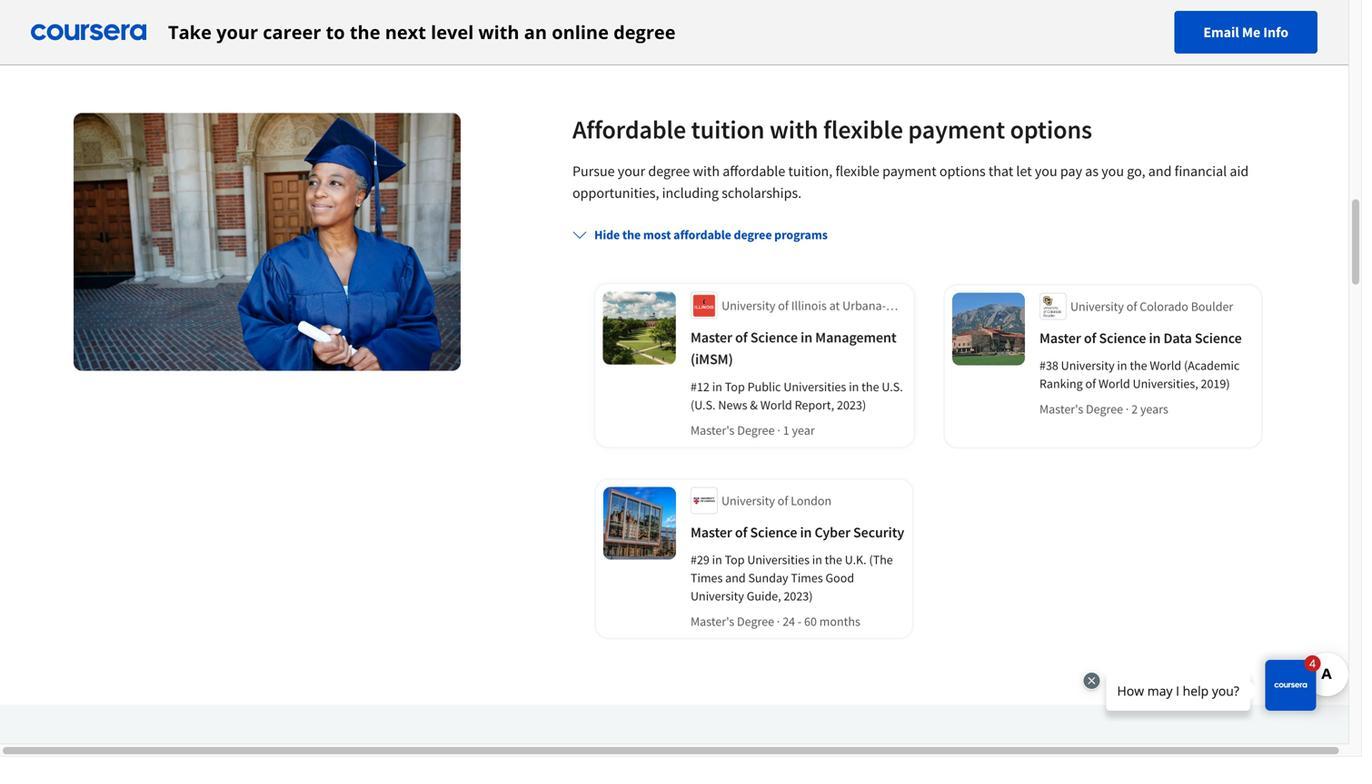 Task type: describe. For each thing, give the bounding box(es) containing it.
&
[[750, 397, 758, 414]]

0 vertical spatial degree
[[613, 20, 676, 45]]

1 vertical spatial master's
[[691, 423, 735, 439]]

world inside #12 in top public universities in the u.s. (u.s. news & world report, 2023)
[[760, 397, 792, 414]]

university for master of science in management (imsm)
[[722, 298, 775, 315]]

affordable tuition with flexible payment options
[[573, 114, 1092, 145]]

info
[[1263, 23, 1289, 41]]

financial
[[1175, 162, 1227, 180]]

master for master of science in cyber security
[[691, 524, 732, 542]]

2023) inside #12 in top public universities in the u.s. (u.s. news & world report, 2023)
[[836, 397, 866, 414]]

months
[[819, 614, 860, 630]]

public
[[747, 379, 781, 396]]

the inside #38 university in the world (academic ranking of world universities, 2019) master's degree · 2 years
[[1130, 358, 1147, 374]]

(academic
[[1184, 358, 1240, 374]]

tuition
[[691, 114, 765, 145]]

hide the most affordable degree programs button
[[565, 219, 835, 251]]

take your career to the next level with an online degree
[[168, 20, 676, 45]]

#38
[[1040, 358, 1059, 374]]

email me info
[[1204, 23, 1289, 41]]

master of science in management (imsm)
[[691, 329, 896, 369]]

let
[[1016, 162, 1032, 180]]

with inside pursue your degree with affordable tuition, flexible payment options that let you pay as you go, and financial aid opportunities, including scholarships.
[[693, 162, 720, 180]]

· inside #29 in top universities in the u.k. (the times and sunday times good university guide, 2023) master's degree · 24 - 60 months
[[777, 614, 780, 630]]

science for science
[[1099, 329, 1146, 348]]

pursue your degree with affordable tuition, flexible payment options that let you pay as you go, and financial aid opportunities, including scholarships.
[[573, 162, 1249, 202]]

-
[[798, 614, 802, 630]]

go,
[[1127, 162, 1146, 180]]

illinois
[[791, 298, 826, 315]]

and inside pursue your degree with affordable tuition, flexible payment options that let you pay as you go, and financial aid opportunities, including scholarships.
[[1148, 162, 1172, 180]]

take
[[168, 20, 212, 45]]

#29 in top universities in the u.k. (the times and sunday times good university guide, 2023) master's degree · 24 - 60 months
[[691, 552, 893, 630]]

university of illinois at urbana- champaign
[[722, 298, 885, 333]]

data
[[1164, 329, 1192, 348]]

degree inside #38 university in the world (academic ranking of world universities, 2019) master's degree · 2 years
[[1086, 401, 1123, 418]]

aid
[[1230, 162, 1249, 180]]

online
[[552, 20, 609, 45]]

#12 in top public universities in the u.s. (u.s. news & world report, 2023)
[[691, 379, 902, 414]]

of for university of colorado boulder
[[1127, 299, 1137, 315]]

opportunities,
[[573, 184, 659, 202]]

universities inside #29 in top universities in the u.k. (the times and sunday times good university guide, 2023) master's degree · 24 - 60 months
[[747, 552, 810, 568]]

urbana-
[[842, 298, 885, 315]]

london
[[791, 493, 832, 509]]

science for (imsm)
[[750, 329, 797, 347]]

master for master of science in data science
[[1040, 329, 1081, 348]]

hide the most affordable degree programs
[[594, 227, 828, 243]]

master for master of science in management (imsm)
[[691, 329, 732, 347]]

top for news
[[725, 379, 745, 396]]

good
[[826, 570, 854, 587]]

your for pursue
[[618, 162, 645, 180]]

1
[[783, 423, 789, 439]]

u.s.
[[881, 379, 902, 396]]

management
[[815, 329, 896, 347]]

degree inside dropdown button
[[734, 227, 772, 243]]

of for master of science in management (imsm)
[[735, 329, 747, 347]]

· inside #38 university in the world (academic ranking of world universities, 2019) master's degree · 2 years
[[1126, 401, 1129, 418]]

(imsm)
[[691, 351, 733, 369]]

(the
[[869, 552, 893, 568]]

2 horizontal spatial world
[[1150, 358, 1182, 374]]

email me info button
[[1174, 11, 1318, 54]]

science for security
[[750, 524, 797, 542]]

24
[[783, 614, 795, 630]]

me
[[1242, 23, 1261, 41]]

1 horizontal spatial world
[[1099, 376, 1130, 392]]

master's degree · 1 year
[[691, 423, 814, 439]]

affordable inside dropdown button
[[674, 227, 731, 243]]

university for master of science in cyber security
[[722, 493, 775, 509]]

and inside #29 in top universities in the u.k. (the times and sunday times good university guide, 2023) master's degree · 24 - 60 months
[[725, 570, 746, 587]]

in inside master of science in management (imsm)
[[800, 329, 812, 347]]

the inside #29 in top universities in the u.k. (the times and sunday times good university guide, 2023) master's degree · 24 - 60 months
[[825, 552, 842, 568]]

guide,
[[747, 588, 781, 605]]

pursue
[[573, 162, 615, 180]]

#38 university in the world (academic ranking of world universities, 2019) master's degree · 2 years
[[1040, 358, 1240, 418]]

degree inside #29 in top universities in the u.k. (the times and sunday times good university guide, 2023) master's degree · 24 - 60 months
[[737, 614, 774, 630]]

2023) inside #29 in top universities in the u.k. (the times and sunday times good university guide, 2023) master's degree · 24 - 60 months
[[784, 588, 813, 605]]

scholarships.
[[722, 184, 802, 202]]

cyber
[[815, 524, 851, 542]]

hide
[[594, 227, 620, 243]]

master of science in data science link
[[1040, 328, 1254, 349]]

news
[[718, 397, 747, 414]]

0 vertical spatial options
[[1010, 114, 1092, 145]]

master of science in cyber security
[[691, 524, 904, 542]]

career
[[263, 20, 321, 45]]

as
[[1085, 162, 1099, 180]]

flexible inside pursue your degree with affordable tuition, flexible payment options that let you pay as you go, and financial aid opportunities, including scholarships.
[[836, 162, 880, 180]]

#12 in top public universities in the u.s. (u.s. news & world report, 2023), element
[[691, 378, 905, 415]]

university inside #29 in top universities in the u.k. (the times and sunday times good university guide, 2023) master's degree · 24 - 60 months
[[691, 588, 744, 605]]

1 times from the left
[[691, 570, 723, 587]]



Task type: vqa. For each thing, say whether or not it's contained in the screenshot.
skill
no



Task type: locate. For each thing, give the bounding box(es) containing it.
of for university of london
[[778, 493, 788, 509]]

payment
[[908, 114, 1005, 145], [883, 162, 937, 180]]

of inside the master of science in data science link
[[1084, 329, 1096, 348]]

0 vertical spatial with
[[478, 20, 519, 45]]

2 times from the left
[[791, 570, 823, 587]]

science
[[750, 329, 797, 347], [1099, 329, 1146, 348], [1195, 329, 1242, 348], [750, 524, 797, 542]]

0 horizontal spatial your
[[216, 20, 258, 45]]

2 vertical spatial degree
[[734, 227, 772, 243]]

0 vertical spatial degree
[[1086, 401, 1123, 418]]

1 horizontal spatial your
[[618, 162, 645, 180]]

· left 2
[[1126, 401, 1129, 418]]

the inside the hide the most affordable degree programs dropdown button
[[622, 227, 641, 243]]

including
[[662, 184, 719, 202]]

degree down &
[[737, 423, 774, 439]]

1 vertical spatial affordable
[[674, 227, 731, 243]]

university of colorado boulder
[[1070, 299, 1233, 315]]

in left cyber
[[800, 524, 812, 542]]

list item
[[24, 0, 457, 26]]

year
[[792, 423, 814, 439]]

of left london
[[778, 493, 788, 509]]

2 vertical spatial master's
[[691, 614, 734, 630]]

top right #29
[[725, 552, 745, 568]]

your right take
[[216, 20, 258, 45]]

1 vertical spatial universities
[[747, 552, 810, 568]]

affordable down including
[[674, 227, 731, 243]]

2023)
[[836, 397, 866, 414], [784, 588, 813, 605]]

1 vertical spatial world
[[1099, 376, 1130, 392]]

0 horizontal spatial world
[[760, 397, 792, 414]]

with left an
[[478, 20, 519, 45]]

you right the let
[[1035, 162, 1057, 180]]

world down public at the right bottom of the page
[[760, 397, 792, 414]]

0 vertical spatial top
[[725, 379, 745, 396]]

master's down #29
[[691, 614, 734, 630]]

master of science in data science
[[1040, 329, 1242, 348]]

flexible up tuition,
[[823, 114, 903, 145]]

1 vertical spatial with
[[770, 114, 818, 145]]

science down university of colorado boulder
[[1099, 329, 1146, 348]]

affordable
[[573, 114, 686, 145]]

60
[[804, 614, 817, 630]]

0 vertical spatial world
[[1150, 358, 1182, 374]]

at
[[829, 298, 839, 315]]

2 vertical spatial world
[[760, 397, 792, 414]]

1 horizontal spatial options
[[1010, 114, 1092, 145]]

in down illinois
[[800, 329, 812, 347]]

1 vertical spatial top
[[725, 552, 745, 568]]

master up #29
[[691, 524, 732, 542]]

university inside #38 university in the world (academic ranking of world universities, 2019) master's degree · 2 years
[[1061, 358, 1115, 374]]

of down the 'university of london'
[[735, 524, 747, 542]]

coursera image
[[31, 18, 146, 47]]

the
[[350, 20, 380, 45], [622, 227, 641, 243], [1130, 358, 1147, 374], [861, 379, 878, 396], [825, 552, 842, 568]]

1 horizontal spatial 2023)
[[836, 397, 866, 414]]

1 horizontal spatial and
[[1148, 162, 1172, 180]]

of for master of science in cyber security
[[735, 524, 747, 542]]

degree down scholarships.
[[734, 227, 772, 243]]

2 vertical spatial ·
[[777, 614, 780, 630]]

universities,
[[1133, 376, 1198, 392]]

1 you from the left
[[1035, 162, 1057, 180]]

master up (imsm)
[[691, 329, 732, 347]]

affordable up scholarships.
[[723, 162, 785, 180]]

0 horizontal spatial times
[[691, 570, 723, 587]]

science up (academic
[[1195, 329, 1242, 348]]

report,
[[794, 397, 834, 414]]

times down #29
[[691, 570, 723, 587]]

1 vertical spatial options
[[940, 162, 986, 180]]

your for take
[[216, 20, 258, 45]]

0 vertical spatial affordable
[[723, 162, 785, 180]]

u.k.
[[845, 552, 867, 568]]

1 horizontal spatial you
[[1102, 162, 1124, 180]]

in left u.s.
[[848, 379, 858, 396]]

options left the that
[[940, 162, 986, 180]]

pay
[[1060, 162, 1082, 180]]

of inside #38 university in the world (academic ranking of world universities, 2019) master's degree · 2 years
[[1086, 376, 1096, 392]]

1 horizontal spatial times
[[791, 570, 823, 587]]

options up the pay
[[1010, 114, 1092, 145]]

world up universities,
[[1150, 358, 1182, 374]]

#12
[[691, 379, 710, 396]]

colorado
[[1140, 299, 1189, 315]]

degree down guide,
[[737, 614, 774, 630]]

ranking
[[1040, 376, 1083, 392]]

sunday
[[748, 570, 788, 587]]

years
[[1140, 401, 1169, 418]]

2 top from the top
[[725, 552, 745, 568]]

of inside master of science in management (imsm)
[[735, 329, 747, 347]]

the up good
[[825, 552, 842, 568]]

you right as
[[1102, 162, 1124, 180]]

flexible
[[823, 114, 903, 145], [836, 162, 880, 180]]

top for and
[[725, 552, 745, 568]]

0 horizontal spatial 2023)
[[784, 588, 813, 605]]

world
[[1150, 358, 1182, 374], [1099, 376, 1130, 392], [760, 397, 792, 414]]

programs
[[774, 227, 828, 243]]

degree up including
[[648, 162, 690, 180]]

2 horizontal spatial with
[[770, 114, 818, 145]]

0 horizontal spatial you
[[1035, 162, 1057, 180]]

master's inside #38 university in the world (academic ranking of world universities, 2019) master's degree · 2 years
[[1040, 401, 1083, 418]]

the inside #12 in top public universities in the u.s. (u.s. news & world report, 2023)
[[861, 379, 878, 396]]

science inside master of science in management (imsm)
[[750, 329, 797, 347]]

master's
[[1040, 401, 1083, 418], [691, 423, 735, 439], [691, 614, 734, 630]]

university up master of science in cyber security
[[722, 493, 775, 509]]

and
[[1148, 162, 1172, 180], [725, 570, 746, 587]]

in
[[800, 329, 812, 347], [1149, 329, 1161, 348], [1117, 358, 1127, 374], [712, 379, 722, 396], [848, 379, 858, 396], [800, 524, 812, 542], [712, 552, 722, 568], [812, 552, 822, 568]]

the down master of science in data science
[[1130, 358, 1147, 374]]

master up #38
[[1040, 329, 1081, 348]]

1 vertical spatial 2023)
[[784, 588, 813, 605]]

payment up the that
[[908, 114, 1005, 145]]

#29
[[691, 552, 710, 568]]

champaign
[[722, 316, 783, 333]]

security
[[853, 524, 904, 542]]

0 vertical spatial flexible
[[823, 114, 903, 145]]

in right #29
[[712, 552, 722, 568]]

0 vertical spatial your
[[216, 20, 258, 45]]

an
[[524, 20, 547, 45]]

master inside master of science in management (imsm)
[[691, 329, 732, 347]]

a list of the most affordable degree programs element
[[558, 219, 1300, 677]]

degree inside pursue your degree with affordable tuition, flexible payment options that let you pay as you go, and financial aid opportunities, including scholarships.
[[648, 162, 690, 180]]

1 vertical spatial flexible
[[836, 162, 880, 180]]

#29 in top universities in the u.k. (the times and sunday times good university guide, 2023), element
[[691, 551, 905, 606]]

university up master of science in data science
[[1070, 299, 1124, 315]]

1 top from the top
[[725, 379, 745, 396]]

0 vertical spatial and
[[1148, 162, 1172, 180]]

university up champaign
[[722, 298, 775, 315]]

in right #12
[[712, 379, 722, 396]]

email
[[1204, 23, 1239, 41]]

master of science in cyber security link
[[691, 522, 905, 544]]

top inside #29 in top universities in the u.k. (the times and sunday times good university guide, 2023) master's degree · 24 - 60 months
[[725, 552, 745, 568]]

times
[[691, 570, 723, 587], [791, 570, 823, 587]]

1 horizontal spatial with
[[693, 162, 720, 180]]

2019)
[[1201, 376, 1230, 392]]

university of london
[[722, 493, 832, 509]]

and right "go,"
[[1148, 162, 1172, 180]]

universities up report,
[[783, 379, 846, 396]]

of left colorado
[[1127, 299, 1137, 315]]

the left u.s.
[[861, 379, 878, 396]]

world left universities,
[[1099, 376, 1130, 392]]

2 vertical spatial degree
[[737, 614, 774, 630]]

of for master of science in data science
[[1084, 329, 1096, 348]]

1 vertical spatial your
[[618, 162, 645, 180]]

of up #38 university in the world (academic ranking of world universities, 2019), element
[[1084, 329, 1096, 348]]

2 vertical spatial with
[[693, 162, 720, 180]]

university inside university of illinois at urbana- champaign
[[722, 298, 775, 315]]

tuition,
[[788, 162, 833, 180]]

your inside pursue your degree with affordable tuition, flexible payment options that let you pay as you go, and financial aid opportunities, including scholarships.
[[618, 162, 645, 180]]

1 vertical spatial and
[[725, 570, 746, 587]]

your up opportunities,
[[618, 162, 645, 180]]

0 vertical spatial master's
[[1040, 401, 1083, 418]]

0 horizontal spatial with
[[478, 20, 519, 45]]

options inside pursue your degree with affordable tuition, flexible payment options that let you pay as you go, and financial aid opportunities, including scholarships.
[[940, 162, 986, 180]]

· left 1
[[777, 423, 780, 439]]

universities inside #12 in top public universities in the u.s. (u.s. news & world report, 2023)
[[783, 379, 846, 396]]

top
[[725, 379, 745, 396], [725, 552, 745, 568]]

of up public at the right bottom of the page
[[735, 329, 747, 347]]

0 vertical spatial universities
[[783, 379, 846, 396]]

of for university of illinois at urbana- champaign
[[778, 298, 788, 315]]

science down the 'university of london'
[[750, 524, 797, 542]]

0 vertical spatial 2023)
[[836, 397, 866, 414]]

1 vertical spatial payment
[[883, 162, 937, 180]]

of right ranking
[[1086, 376, 1096, 392]]

with up tuition,
[[770, 114, 818, 145]]

master
[[691, 329, 732, 347], [1040, 329, 1081, 348], [691, 524, 732, 542]]

master's inside #29 in top universities in the u.k. (the times and sunday times good university guide, 2023) master's degree · 24 - 60 months
[[691, 614, 734, 630]]

degree
[[1086, 401, 1123, 418], [737, 423, 774, 439], [737, 614, 774, 630]]

level
[[431, 20, 474, 45]]

science down illinois
[[750, 329, 797, 347]]

1 vertical spatial ·
[[777, 423, 780, 439]]

0 vertical spatial ·
[[1126, 401, 1129, 418]]

1 vertical spatial degree
[[737, 423, 774, 439]]

times left good
[[791, 570, 823, 587]]

degree
[[613, 20, 676, 45], [648, 162, 690, 180], [734, 227, 772, 243]]

of left illinois
[[778, 298, 788, 315]]

most
[[643, 227, 671, 243]]

0 horizontal spatial and
[[725, 570, 746, 587]]

and left sunday
[[725, 570, 746, 587]]

flexible right tuition,
[[836, 162, 880, 180]]

· left 24
[[777, 614, 780, 630]]

in down cyber
[[812, 552, 822, 568]]

master of science in management (imsm) link
[[691, 327, 905, 371]]

2 you from the left
[[1102, 162, 1124, 180]]

of inside master of science in cyber security link
[[735, 524, 747, 542]]

that
[[989, 162, 1013, 180]]

with up including
[[693, 162, 720, 180]]

in down master of science in data science
[[1117, 358, 1127, 374]]

degree left 2
[[1086, 401, 1123, 418]]

(u.s.
[[691, 397, 716, 414]]

universities
[[783, 379, 846, 396], [747, 552, 810, 568]]

2
[[1132, 401, 1138, 418]]

affordable
[[723, 162, 785, 180], [674, 227, 731, 243]]

university down #29
[[691, 588, 744, 605]]

in inside #38 university in the world (academic ranking of world universities, 2019) master's degree · 2 years
[[1117, 358, 1127, 374]]

master's down (u.s.
[[691, 423, 735, 439]]

1 vertical spatial degree
[[648, 162, 690, 180]]

your
[[216, 20, 258, 45], [618, 162, 645, 180]]

next
[[385, 20, 426, 45]]

payment inside pursue your degree with affordable tuition, flexible payment options that let you pay as you go, and financial aid opportunities, including scholarships.
[[883, 162, 937, 180]]

university up ranking
[[1061, 358, 1115, 374]]

university
[[722, 298, 775, 315], [1070, 299, 1124, 315], [1061, 358, 1115, 374], [722, 493, 775, 509], [691, 588, 744, 605]]

the right to
[[350, 20, 380, 45]]

university for master of science in data science
[[1070, 299, 1124, 315]]

the right hide
[[622, 227, 641, 243]]

boulder
[[1191, 299, 1233, 315]]

universities up sunday
[[747, 552, 810, 568]]

degree right online
[[613, 20, 676, 45]]

2023) right report,
[[836, 397, 866, 414]]

·
[[1126, 401, 1129, 418], [777, 423, 780, 439], [777, 614, 780, 630]]

you
[[1035, 162, 1057, 180], [1102, 162, 1124, 180]]

with
[[478, 20, 519, 45], [770, 114, 818, 145], [693, 162, 720, 180]]

0 vertical spatial payment
[[908, 114, 1005, 145]]

affordable inside pursue your degree with affordable tuition, flexible payment options that let you pay as you go, and financial aid opportunities, including scholarships.
[[723, 162, 785, 180]]

in left data
[[1149, 329, 1161, 348]]

master's down ranking
[[1040, 401, 1083, 418]]

2023) up -
[[784, 588, 813, 605]]

payment down affordable tuition with flexible payment options
[[883, 162, 937, 180]]

of
[[778, 298, 788, 315], [1127, 299, 1137, 315], [735, 329, 747, 347], [1084, 329, 1096, 348], [1086, 376, 1096, 392], [778, 493, 788, 509], [735, 524, 747, 542]]

0 horizontal spatial options
[[940, 162, 986, 180]]

top up news
[[725, 379, 745, 396]]

affordable tuition image
[[74, 113, 461, 371]]

#38 university in the world (academic ranking of world universities, 2019), element
[[1040, 357, 1254, 393]]

top inside #12 in top public universities in the u.s. (u.s. news & world report, 2023)
[[725, 379, 745, 396]]

of inside university of illinois at urbana- champaign
[[778, 298, 788, 315]]

options
[[1010, 114, 1092, 145], [940, 162, 986, 180]]

to
[[326, 20, 345, 45]]



